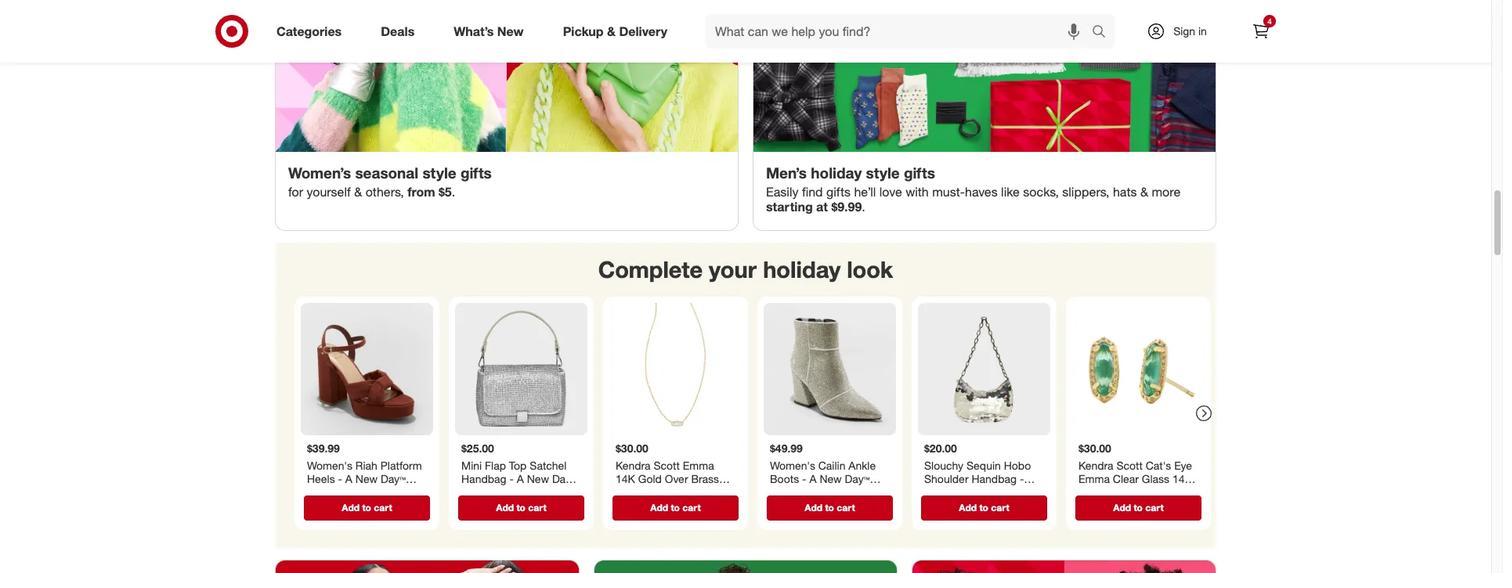 Task type: locate. For each thing, give the bounding box(es) containing it.
at
[[816, 199, 828, 215]]

2 horizontal spatial day™
[[845, 472, 870, 485]]

2 handbag from the left
[[972, 472, 1017, 485]]

look
[[847, 256, 893, 284]]

to
[[362, 501, 371, 513], [517, 501, 526, 513], [671, 501, 680, 513], [825, 501, 834, 513], [980, 501, 989, 513], [1134, 501, 1143, 513]]

$30.00 inside $30.00 kendra scott emma 14k gold over brass pendant necklace - mother of pearl
[[616, 442, 649, 455]]

add to cart button for satchel
[[458, 495, 584, 520]]

day™ inside $25.00 mini flap top satchel handbag - a new day™ silver
[[552, 472, 577, 485]]

women's inside $39.99 women's riah platform heels - a new day™ brown 8
[[307, 458, 353, 472]]

top
[[509, 458, 527, 472]]

holiday down starting
[[763, 256, 841, 284]]

2 style from the left
[[866, 163, 900, 181]]

search button
[[1085, 14, 1123, 52]]

5 add to cart button from the left
[[921, 495, 1047, 520]]

new right what's
[[497, 23, 524, 39]]

women's up heels
[[307, 458, 353, 472]]

2 horizontal spatial silver
[[984, 486, 1011, 499]]

8 down $49.99
[[800, 486, 806, 499]]

kendra scott cat's eye emma clear glass 14k gold over brass stud earrings - emerald green image
[[1072, 303, 1205, 435]]

4
[[1268, 16, 1272, 26]]

3 cart from the left
[[683, 501, 701, 513]]

3 to from the left
[[671, 501, 680, 513]]

8 right brown
[[342, 486, 348, 499]]

in
[[1199, 24, 1207, 38]]

women's for boots
[[770, 458, 815, 472]]

sequin
[[967, 458, 1001, 472]]

a right heels
[[345, 472, 352, 485]]

1 add to cart button from the left
[[304, 495, 430, 520]]

1 horizontal spatial style
[[866, 163, 900, 181]]

women's inside $49.99 women's cailin ankle boots - a new day™ silver 8
[[770, 458, 815, 472]]

boots
[[770, 472, 799, 485]]

2 $30.00 from the left
[[1079, 442, 1112, 455]]

scott
[[654, 458, 680, 472]]

style inside men's holiday style gifts easily find gifts he'll love with must-haves like socks, slippers, hats & more starting at $9.99 .
[[866, 163, 900, 181]]

& inside men's holiday style gifts easily find gifts he'll love with must-haves like socks, slippers, hats & more starting at $9.99 .
[[1141, 184, 1148, 200]]

1 vertical spatial holiday
[[763, 256, 841, 284]]

slippers,
[[1063, 184, 1110, 200]]

a inside $39.99 women's riah platform heels - a new day™ brown 8
[[345, 472, 352, 485]]

1 silver from the left
[[461, 486, 488, 499]]

.
[[452, 184, 455, 200], [862, 199, 865, 215]]

ankle
[[849, 458, 876, 472]]

style inside women's seasonal style gifts for yourself & others, from $5 .
[[423, 163, 456, 181]]

. right the from
[[452, 184, 455, 200]]

5 to from the left
[[980, 501, 989, 513]]

$30.00 link
[[1072, 303, 1205, 492]]

silver down 'mini'
[[461, 486, 488, 499]]

women's up boots on the bottom of the page
[[770, 458, 815, 472]]

handbag inside $25.00 mini flap top satchel handbag - a new day™ silver
[[461, 472, 507, 485]]

handbag down flap
[[461, 472, 507, 485]]

& right 'hats'
[[1141, 184, 1148, 200]]

1 handbag from the left
[[461, 472, 507, 485]]

4 add to cart from the left
[[805, 501, 855, 513]]

0 horizontal spatial &
[[354, 184, 362, 200]]

heels
[[307, 472, 335, 485]]

1 horizontal spatial day™
[[552, 472, 577, 485]]

2 horizontal spatial gifts
[[904, 163, 935, 181]]

6 add to cart button from the left
[[1076, 495, 1202, 520]]

4 cart from the left
[[837, 501, 855, 513]]

add for satchel
[[496, 501, 514, 513]]

silver inside $20.00 slouchy sequin hobo shoulder handbag - wild fable™ silver
[[984, 486, 1011, 499]]

1 horizontal spatial women's
[[770, 458, 815, 472]]

3 a from the left
[[810, 472, 817, 485]]

day™ inside $39.99 women's riah platform heels - a new day™ brown 8
[[381, 472, 406, 485]]

new inside $49.99 women's cailin ankle boots - a new day™ silver 8
[[820, 472, 842, 485]]

gifts for women's seasonal style gifts
[[461, 163, 492, 181]]

pickup
[[563, 23, 604, 39]]

with
[[906, 184, 929, 200]]

& right pickup
[[607, 23, 616, 39]]

5 cart from the left
[[991, 501, 1010, 513]]

cailin
[[819, 458, 846, 472]]

0 horizontal spatial silver
[[461, 486, 488, 499]]

- down top
[[510, 472, 514, 485]]

categories
[[277, 23, 342, 39]]

4 add from the left
[[805, 501, 823, 513]]

new inside $25.00 mini flap top satchel handbag - a new day™ silver
[[527, 472, 549, 485]]

style
[[423, 163, 456, 181], [866, 163, 900, 181]]

add to cart button for 14k
[[613, 495, 739, 520]]

handbag
[[461, 472, 507, 485], [972, 472, 1017, 485]]

0 horizontal spatial style
[[423, 163, 456, 181]]

add to cart
[[342, 501, 392, 513], [496, 501, 547, 513], [650, 501, 701, 513], [805, 501, 855, 513], [959, 501, 1010, 513], [1113, 501, 1164, 513]]

kendra
[[616, 458, 651, 472]]

3 silver from the left
[[984, 486, 1011, 499]]

a inside $25.00 mini flap top satchel handbag - a new day™ silver
[[517, 472, 524, 485]]

2 a from the left
[[517, 472, 524, 485]]

add for shoulder
[[959, 501, 977, 513]]

0 horizontal spatial gifts
[[461, 163, 492, 181]]

women's seasonal style gifts for yourself & others, from $5 .
[[288, 163, 492, 200]]

add for 14k
[[650, 501, 668, 513]]

8 inside $49.99 women's cailin ankle boots - a new day™ silver 8
[[800, 486, 806, 499]]

others,
[[366, 184, 404, 200]]

add
[[342, 501, 360, 513], [496, 501, 514, 513], [650, 501, 668, 513], [805, 501, 823, 513], [959, 501, 977, 513], [1113, 501, 1131, 513]]

day™ down satchel
[[552, 472, 577, 485]]

1 horizontal spatial gifts
[[826, 184, 851, 200]]

day™ inside $49.99 women's cailin ankle boots - a new day™ silver 8
[[845, 472, 870, 485]]

satchel
[[530, 458, 567, 472]]

categories link
[[263, 14, 361, 49]]

find
[[802, 184, 823, 200]]

- right boots on the bottom of the page
[[802, 472, 807, 485]]

3 add to cart button from the left
[[613, 495, 739, 520]]

4 to from the left
[[825, 501, 834, 513]]

silver inside $49.99 women's cailin ankle boots - a new day™ silver 8
[[770, 486, 797, 499]]

2 women's from the left
[[770, 458, 815, 472]]

8
[[342, 486, 348, 499], [800, 486, 806, 499]]

. inside men's holiday style gifts easily find gifts he'll love with must-haves like socks, slippers, hats & more starting at $9.99 .
[[862, 199, 865, 215]]

2 add to cart button from the left
[[458, 495, 584, 520]]

holiday inside men's holiday style gifts easily find gifts he'll love with must-haves like socks, slippers, hats & more starting at $9.99 .
[[811, 163, 862, 181]]

platform
[[381, 458, 422, 472]]

$49.99
[[770, 442, 803, 455]]

cart for $25.00 mini flap top satchel handbag - a new day™ silver
[[528, 501, 547, 513]]

holiday
[[811, 163, 862, 181], [763, 256, 841, 284]]

1 style from the left
[[423, 163, 456, 181]]

1 cart from the left
[[374, 501, 392, 513]]

2 add from the left
[[496, 501, 514, 513]]

0 horizontal spatial 8
[[342, 486, 348, 499]]

mini
[[461, 458, 482, 472]]

1 horizontal spatial silver
[[770, 486, 797, 499]]

cart
[[374, 501, 392, 513], [528, 501, 547, 513], [683, 501, 701, 513], [837, 501, 855, 513], [991, 501, 1010, 513], [1146, 501, 1164, 513]]

holiday up 'find'
[[811, 163, 862, 181]]

style up love at the right top of page
[[866, 163, 900, 181]]

2 day™ from the left
[[552, 472, 577, 485]]

a down top
[[517, 472, 524, 485]]

add to cart button
[[304, 495, 430, 520], [458, 495, 584, 520], [613, 495, 739, 520], [767, 495, 893, 520], [921, 495, 1047, 520], [1076, 495, 1202, 520]]

mini flap top satchel handbag - a new day™ silver image
[[455, 303, 588, 435]]

. left love at the right top of page
[[862, 199, 865, 215]]

&
[[607, 23, 616, 39], [354, 184, 362, 200], [1141, 184, 1148, 200]]

2 horizontal spatial a
[[810, 472, 817, 485]]

8 for silver
[[800, 486, 806, 499]]

what's new
[[454, 23, 524, 39]]

cart for $49.99 women's cailin ankle boots - a new day™ silver 8
[[837, 501, 855, 513]]

what's
[[454, 23, 494, 39]]

1 horizontal spatial $30.00
[[1079, 442, 1112, 455]]

2 horizontal spatial &
[[1141, 184, 1148, 200]]

- down the brass
[[709, 486, 713, 499]]

style up the $5
[[423, 163, 456, 181]]

6 cart from the left
[[1146, 501, 1164, 513]]

2 to from the left
[[517, 501, 526, 513]]

- right heels
[[338, 472, 342, 485]]

$25.00 mini flap top satchel handbag - a new day™ silver
[[461, 442, 577, 499]]

6 to from the left
[[1134, 501, 1143, 513]]

-
[[338, 472, 342, 485], [510, 472, 514, 485], [802, 472, 807, 485], [1020, 472, 1024, 485], [709, 486, 713, 499]]

3 day™ from the left
[[845, 472, 870, 485]]

slouchy sequin hobo shoulder handbag - wild fable™ silver image
[[918, 303, 1051, 435]]

new inside $39.99 women's riah platform heels - a new day™ brown 8
[[356, 472, 378, 485]]

sign in link
[[1134, 14, 1231, 49]]

5 add from the left
[[959, 501, 977, 513]]

handbag inside $20.00 slouchy sequin hobo shoulder handbag - wild fable™ silver
[[972, 472, 1017, 485]]

new down satchel
[[527, 472, 549, 485]]

brass
[[691, 472, 719, 485]]

1 horizontal spatial 8
[[800, 486, 806, 499]]

of
[[654, 500, 663, 513]]

$30.00 kendra scott emma 14k gold over brass pendant necklace - mother of pearl
[[616, 442, 719, 513]]

1 a from the left
[[345, 472, 352, 485]]

2 cart from the left
[[528, 501, 547, 513]]

1 horizontal spatial a
[[517, 472, 524, 485]]

3 add from the left
[[650, 501, 668, 513]]

2 add to cart from the left
[[496, 501, 547, 513]]

4 link
[[1244, 14, 1278, 49]]

add to cart for heels
[[342, 501, 392, 513]]

add to cart for boots
[[805, 501, 855, 513]]

hobo
[[1004, 458, 1031, 472]]

a
[[345, 472, 352, 485], [517, 472, 524, 485], [810, 472, 817, 485]]

& left others,
[[354, 184, 362, 200]]

silver for $20.00 slouchy sequin hobo shoulder handbag - wild fable™ silver
[[984, 486, 1011, 499]]

holiday inside the carousel region
[[763, 256, 841, 284]]

pearl
[[666, 500, 691, 513]]

day™
[[381, 472, 406, 485], [552, 472, 577, 485], [845, 472, 870, 485]]

to for heels
[[362, 501, 371, 513]]

silver for $49.99 women's cailin ankle boots - a new day™ silver 8
[[770, 486, 797, 499]]

a right boots on the bottom of the page
[[810, 472, 817, 485]]

1 day™ from the left
[[381, 472, 406, 485]]

3 add to cart from the left
[[650, 501, 701, 513]]

day™ down the platform
[[381, 472, 406, 485]]

silver down boots on the bottom of the page
[[770, 486, 797, 499]]

$20.00 slouchy sequin hobo shoulder handbag - wild fable™ silver
[[924, 442, 1031, 499]]

must-
[[932, 184, 965, 200]]

women's
[[307, 458, 353, 472], [770, 458, 815, 472]]

8 inside $39.99 women's riah platform heels - a new day™ brown 8
[[342, 486, 348, 499]]

0 horizontal spatial .
[[452, 184, 455, 200]]

0 horizontal spatial a
[[345, 472, 352, 485]]

0 horizontal spatial women's
[[307, 458, 353, 472]]

1 add to cart from the left
[[342, 501, 392, 513]]

women's for heels
[[307, 458, 353, 472]]

1 add from the left
[[342, 501, 360, 513]]

1 horizontal spatial handbag
[[972, 472, 1017, 485]]

gifts inside women's seasonal style gifts for yourself & others, from $5 .
[[461, 163, 492, 181]]

- inside $20.00 slouchy sequin hobo shoulder handbag - wild fable™ silver
[[1020, 472, 1024, 485]]

$30.00 for $30.00
[[1079, 442, 1112, 455]]

new down cailin
[[820, 472, 842, 485]]

to for shoulder
[[980, 501, 989, 513]]

new down the riah
[[356, 472, 378, 485]]

4 add to cart button from the left
[[767, 495, 893, 520]]

0 horizontal spatial day™
[[381, 472, 406, 485]]

1 8 from the left
[[342, 486, 348, 499]]

$30.00
[[616, 442, 649, 455], [1079, 442, 1112, 455]]

1 horizontal spatial .
[[862, 199, 865, 215]]

- down hobo in the right of the page
[[1020, 472, 1024, 485]]

a inside $49.99 women's cailin ankle boots - a new day™ silver 8
[[810, 472, 817, 485]]

silver
[[461, 486, 488, 499], [770, 486, 797, 499], [984, 486, 1011, 499]]

1 women's from the left
[[307, 458, 353, 472]]

handbag down sequin
[[972, 472, 1017, 485]]

2 silver from the left
[[770, 486, 797, 499]]

0 vertical spatial holiday
[[811, 163, 862, 181]]

hats
[[1113, 184, 1137, 200]]

carousel region
[[276, 243, 1216, 561]]

like
[[1001, 184, 1020, 200]]

complete your holiday look
[[598, 256, 893, 284]]

silver down sequin
[[984, 486, 1011, 499]]

$39.99 women's riah platform heels - a new day™ brown 8
[[307, 442, 422, 499]]

day™ down 'ankle'
[[845, 472, 870, 485]]

0 horizontal spatial $30.00
[[616, 442, 649, 455]]

2 8 from the left
[[800, 486, 806, 499]]

0 horizontal spatial handbag
[[461, 472, 507, 485]]

1 $30.00 from the left
[[616, 442, 649, 455]]

handbag for flap
[[461, 472, 507, 485]]

cart for $39.99 women's riah platform heels - a new day™ brown 8
[[374, 501, 392, 513]]

5 add to cart from the left
[[959, 501, 1010, 513]]

brown
[[307, 486, 339, 499]]

to for satchel
[[517, 501, 526, 513]]

new
[[497, 23, 524, 39], [356, 472, 378, 485], [527, 472, 549, 485], [820, 472, 842, 485]]

1 to from the left
[[362, 501, 371, 513]]



Task type: describe. For each thing, give the bounding box(es) containing it.
deals link
[[368, 14, 434, 49]]

sign
[[1174, 24, 1195, 38]]

add for boots
[[805, 501, 823, 513]]

$30.00 for $30.00 kendra scott emma 14k gold over brass pendant necklace - mother of pearl
[[616, 442, 649, 455]]

$20.00
[[924, 442, 957, 455]]

- inside $49.99 women's cailin ankle boots - a new day™ silver 8
[[802, 472, 807, 485]]

add to cart button for heels
[[304, 495, 430, 520]]

silver inside $25.00 mini flap top satchel handbag - a new day™ silver
[[461, 486, 488, 499]]

handbag for sequin
[[972, 472, 1017, 485]]

add to cart for shoulder
[[959, 501, 1010, 513]]

1 horizontal spatial &
[[607, 23, 616, 39]]

deals
[[381, 23, 415, 39]]

what's new link
[[440, 14, 543, 49]]

search
[[1085, 25, 1123, 40]]

easily
[[766, 184, 799, 200]]

gifts for men's holiday style gifts
[[904, 163, 935, 181]]

over
[[665, 472, 688, 485]]

to for 14k
[[671, 501, 680, 513]]

add for heels
[[342, 501, 360, 513]]

$5
[[439, 184, 452, 200]]

emma
[[683, 458, 714, 472]]

$25.00
[[461, 442, 494, 455]]

from
[[407, 184, 435, 200]]

mother
[[616, 500, 651, 513]]

he'll
[[854, 184, 876, 200]]

style for holiday
[[866, 163, 900, 181]]

riah
[[356, 458, 377, 472]]

socks,
[[1023, 184, 1059, 200]]

add to cart for satchel
[[496, 501, 547, 513]]

pickup & delivery
[[563, 23, 667, 39]]

slouchy
[[924, 458, 964, 472]]

women's cailin ankle boots - a new day™ silver 8 image
[[764, 303, 896, 435]]

women's
[[288, 163, 351, 181]]

seasonal
[[355, 163, 418, 181]]

14k
[[616, 472, 635, 485]]

- inside $39.99 women's riah platform heels - a new day™ brown 8
[[338, 472, 342, 485]]

a for brown
[[345, 472, 352, 485]]

to for boots
[[825, 501, 834, 513]]

flap
[[485, 458, 506, 472]]

. inside women's seasonal style gifts for yourself & others, from $5 .
[[452, 184, 455, 200]]

necklace
[[660, 486, 706, 499]]

for
[[288, 184, 303, 200]]

6 add to cart from the left
[[1113, 501, 1164, 513]]

haves
[[965, 184, 998, 200]]

cart for $20.00 slouchy sequin hobo shoulder handbag - wild fable™ silver
[[991, 501, 1010, 513]]

pendant
[[616, 486, 657, 499]]

8 for brown
[[342, 486, 348, 499]]

wild
[[924, 486, 946, 499]]

complete
[[598, 256, 703, 284]]

starting
[[766, 199, 813, 215]]

sign in
[[1174, 24, 1207, 38]]

day™ for women's riah platform heels - a new day™ brown 8
[[381, 472, 406, 485]]

your
[[709, 256, 757, 284]]

add to cart button for boots
[[767, 495, 893, 520]]

delivery
[[619, 23, 667, 39]]

women's riah platform heels - a new day™ brown 8 image
[[301, 303, 433, 435]]

love
[[880, 184, 902, 200]]

cart for $30.00 kendra scott emma 14k gold over brass pendant necklace - mother of pearl
[[683, 501, 701, 513]]

$39.99
[[307, 442, 340, 455]]

shoulder
[[924, 472, 969, 485]]

style for seasonal
[[423, 163, 456, 181]]

gold
[[638, 472, 662, 485]]

add to cart button for shoulder
[[921, 495, 1047, 520]]

- inside $25.00 mini flap top satchel handbag - a new day™ silver
[[510, 472, 514, 485]]

day™ for women's cailin ankle boots - a new day™ silver 8
[[845, 472, 870, 485]]

& inside women's seasonal style gifts for yourself & others, from $5 .
[[354, 184, 362, 200]]

men's holiday style gifts easily find gifts he'll love with must-haves like socks, slippers, hats & more starting at $9.99 .
[[766, 163, 1181, 215]]

kendra scott emma 14k gold over brass pendant necklace - mother of pearl image
[[609, 303, 742, 435]]

What can we help you find? suggestions appear below search field
[[706, 14, 1096, 49]]

a for silver
[[810, 472, 817, 485]]

6 add from the left
[[1113, 501, 1131, 513]]

add to cart for 14k
[[650, 501, 701, 513]]

pickup & delivery link
[[550, 14, 687, 49]]

yourself
[[307, 184, 351, 200]]

$9.99
[[831, 199, 862, 215]]

fable™
[[949, 486, 981, 499]]

more
[[1152, 184, 1181, 200]]

men's
[[766, 163, 807, 181]]

$49.99 women's cailin ankle boots - a new day™ silver 8
[[770, 442, 876, 499]]

- inside $30.00 kendra scott emma 14k gold over brass pendant necklace - mother of pearl
[[709, 486, 713, 499]]



Task type: vqa. For each thing, say whether or not it's contained in the screenshot.
third the Lamar from right
no



